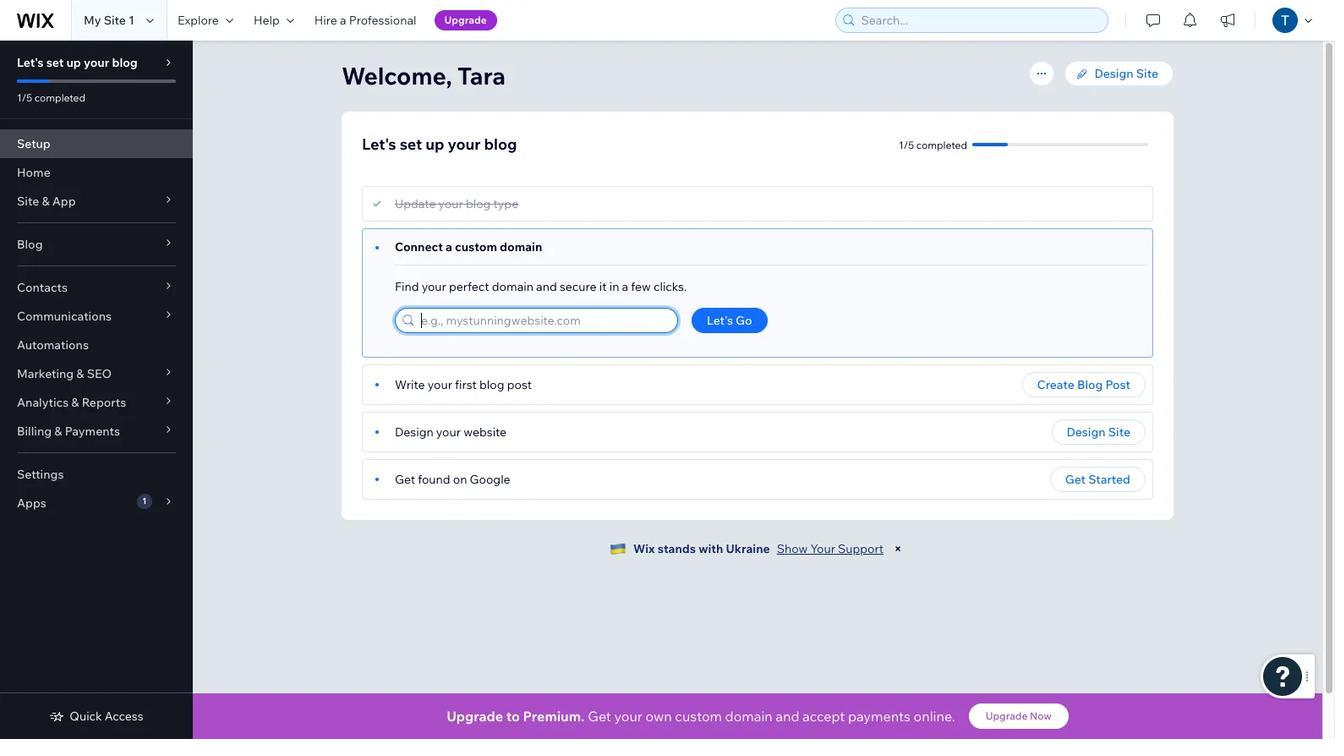 Task type: locate. For each thing, give the bounding box(es) containing it.
upgrade now button
[[969, 704, 1069, 729]]

2 vertical spatial let's
[[707, 313, 733, 328]]

set up setup
[[46, 55, 64, 70]]

0 horizontal spatial 1/5
[[17, 91, 32, 104]]

blog up contacts
[[17, 237, 43, 252]]

upgrade up tara
[[445, 14, 487, 26]]

domain
[[500, 239, 543, 255], [492, 279, 534, 294], [725, 708, 773, 725]]

1 horizontal spatial completed
[[917, 138, 968, 151]]

2 vertical spatial a
[[622, 279, 629, 294]]

marketing
[[17, 366, 74, 382]]

custom right own
[[675, 708, 722, 725]]

let's set up your blog up update your blog type
[[362, 135, 517, 154]]

setup link
[[0, 129, 193, 158]]

0 horizontal spatial custom
[[455, 239, 497, 255]]

my site 1
[[84, 13, 134, 28]]

analytics
[[17, 395, 69, 410]]

design site inside button
[[1067, 425, 1131, 440]]

a
[[340, 13, 346, 28], [446, 239, 453, 255], [622, 279, 629, 294]]

find
[[395, 279, 419, 294]]

let's up setup
[[17, 55, 44, 70]]

communications
[[17, 309, 112, 324]]

hire a professional link
[[304, 0, 427, 41]]

get started button
[[1051, 467, 1146, 492]]

1 vertical spatial blog
[[1078, 377, 1104, 393]]

get left found on the bottom left of page
[[395, 472, 415, 487]]

design site button
[[1052, 420, 1146, 445]]

automations link
[[0, 331, 193, 360]]

up up setup link
[[66, 55, 81, 70]]

1 vertical spatial 1/5
[[899, 138, 915, 151]]

set up update
[[400, 135, 422, 154]]

custom up perfect
[[455, 239, 497, 255]]

1 right my
[[129, 13, 134, 28]]

own
[[646, 708, 672, 725]]

0 vertical spatial blog
[[17, 237, 43, 252]]

0 horizontal spatial up
[[66, 55, 81, 70]]

0 vertical spatial completed
[[35, 91, 85, 104]]

let's left go at the top right of page
[[707, 313, 733, 328]]

wix stands with ukraine show your support
[[634, 541, 884, 557]]

2 vertical spatial domain
[[725, 708, 773, 725]]

let's set up your blog
[[17, 55, 138, 70], [362, 135, 517, 154]]

0 horizontal spatial 1/5 completed
[[17, 91, 85, 104]]

on
[[453, 472, 467, 487]]

completed
[[35, 91, 85, 104], [917, 138, 968, 151]]

billing & payments
[[17, 424, 120, 439]]

1/5 completed
[[17, 91, 85, 104], [899, 138, 968, 151]]

blog inside button
[[1078, 377, 1104, 393]]

0 vertical spatial 1/5
[[17, 91, 32, 104]]

0 vertical spatial and
[[536, 279, 557, 294]]

design inside button
[[1067, 425, 1106, 440]]

payments
[[65, 424, 120, 439]]

up
[[66, 55, 81, 70], [426, 135, 445, 154]]

and left accept at the bottom
[[776, 708, 800, 725]]

& left reports
[[71, 395, 79, 410]]

blog
[[112, 55, 138, 70], [484, 135, 517, 154], [466, 196, 491, 211], [480, 377, 505, 393]]

0 vertical spatial let's
[[17, 55, 44, 70]]

upgrade now
[[986, 710, 1052, 722]]

design
[[1095, 66, 1134, 81], [395, 425, 434, 440], [1067, 425, 1106, 440]]

connect a custom domain
[[395, 239, 543, 255]]

& right billing
[[54, 424, 62, 439]]

your right find
[[422, 279, 447, 294]]

0 vertical spatial up
[[66, 55, 81, 70]]

1 vertical spatial 1
[[142, 496, 147, 507]]

upgrade left now at the bottom right of page
[[986, 710, 1028, 722]]

your up update your blog type
[[448, 135, 481, 154]]

0 vertical spatial 1
[[129, 13, 134, 28]]

site inside button
[[1109, 425, 1131, 440]]

1 vertical spatial and
[[776, 708, 800, 725]]

2 horizontal spatial get
[[1066, 472, 1086, 487]]

quick
[[70, 709, 102, 724]]

your
[[811, 541, 836, 557]]

1 vertical spatial design site
[[1067, 425, 1131, 440]]

0 horizontal spatial blog
[[17, 237, 43, 252]]

get inside button
[[1066, 472, 1086, 487]]

welcome,
[[342, 61, 452, 91]]

access
[[105, 709, 144, 724]]

upgrade
[[445, 14, 487, 26], [447, 708, 503, 725], [986, 710, 1028, 722]]

1 horizontal spatial up
[[426, 135, 445, 154]]

& for site
[[42, 194, 50, 209]]

1 vertical spatial up
[[426, 135, 445, 154]]

1 horizontal spatial blog
[[1078, 377, 1104, 393]]

contacts button
[[0, 273, 193, 302]]

let's set up your blog inside sidebar element
[[17, 55, 138, 70]]

let's set up your blog down my
[[17, 55, 138, 70]]

1 horizontal spatial get
[[588, 708, 612, 725]]

contacts
[[17, 280, 68, 295]]

show
[[777, 541, 808, 557]]

& for marketing
[[76, 366, 84, 382]]

1 down "settings" link
[[142, 496, 147, 507]]

2 horizontal spatial a
[[622, 279, 629, 294]]

1 vertical spatial let's set up your blog
[[362, 135, 517, 154]]

0 vertical spatial domain
[[500, 239, 543, 255]]

your down my
[[84, 55, 109, 70]]

with
[[699, 541, 724, 557]]

0 horizontal spatial set
[[46, 55, 64, 70]]

post
[[1106, 377, 1131, 393]]

0 horizontal spatial let's
[[17, 55, 44, 70]]

0 vertical spatial set
[[46, 55, 64, 70]]

1 horizontal spatial a
[[446, 239, 453, 255]]

upgrade for upgrade to premium. get your own custom domain and accept payments online.
[[447, 708, 503, 725]]

0 vertical spatial custom
[[455, 239, 497, 255]]

0 vertical spatial 1/5 completed
[[17, 91, 85, 104]]

found
[[418, 472, 451, 487]]

a for custom
[[446, 239, 453, 255]]

sidebar element
[[0, 41, 193, 739]]

1 horizontal spatial set
[[400, 135, 422, 154]]

a right hire
[[340, 13, 346, 28]]

1 vertical spatial a
[[446, 239, 453, 255]]

get
[[395, 472, 415, 487], [1066, 472, 1086, 487], [588, 708, 612, 725]]

wix
[[634, 541, 655, 557]]

domain up find your perfect domain and secure it in a few clicks.
[[500, 239, 543, 255]]

let's
[[17, 55, 44, 70], [362, 135, 396, 154], [707, 313, 733, 328]]

marketing & seo button
[[0, 360, 193, 388]]

& for analytics
[[71, 395, 79, 410]]

get left started
[[1066, 472, 1086, 487]]

your
[[84, 55, 109, 70], [448, 135, 481, 154], [439, 196, 463, 211], [422, 279, 447, 294], [428, 377, 453, 393], [436, 425, 461, 440], [615, 708, 643, 725]]

stands
[[658, 541, 696, 557]]

1 horizontal spatial custom
[[675, 708, 722, 725]]

design site
[[1095, 66, 1159, 81], [1067, 425, 1131, 440]]

1 horizontal spatial 1
[[142, 496, 147, 507]]

create
[[1038, 377, 1075, 393]]

clicks.
[[654, 279, 687, 294]]

quick access button
[[49, 709, 144, 724]]

set
[[46, 55, 64, 70], [400, 135, 422, 154]]

your left first
[[428, 377, 453, 393]]

0 horizontal spatial a
[[340, 13, 346, 28]]

update
[[395, 196, 436, 211]]

1
[[129, 13, 134, 28], [142, 496, 147, 507]]

2 horizontal spatial let's
[[707, 313, 733, 328]]

post
[[507, 377, 532, 393]]

up up update
[[426, 135, 445, 154]]

blog left 'post'
[[1078, 377, 1104, 393]]

& inside 'popup button'
[[76, 366, 84, 382]]

reports
[[82, 395, 126, 410]]

welcome, tara
[[342, 61, 506, 91]]

analytics & reports button
[[0, 388, 193, 417]]

0 vertical spatial let's set up your blog
[[17, 55, 138, 70]]

a for professional
[[340, 13, 346, 28]]

quick access
[[70, 709, 144, 724]]

upgrade left the to
[[447, 708, 503, 725]]

let's up update
[[362, 135, 396, 154]]

1 inside sidebar element
[[142, 496, 147, 507]]

professional
[[349, 13, 417, 28]]

custom
[[455, 239, 497, 255], [675, 708, 722, 725]]

site
[[104, 13, 126, 28], [1137, 66, 1159, 81], [17, 194, 39, 209], [1109, 425, 1131, 440]]

domain right perfect
[[492, 279, 534, 294]]

blog down my site 1
[[112, 55, 138, 70]]

get found on google
[[395, 472, 511, 487]]

1 horizontal spatial 1/5 completed
[[899, 138, 968, 151]]

blog inside popup button
[[17, 237, 43, 252]]

site inside popup button
[[17, 194, 39, 209]]

0 horizontal spatial completed
[[35, 91, 85, 104]]

and left secure
[[536, 279, 557, 294]]

0 vertical spatial a
[[340, 13, 346, 28]]

domain left accept at the bottom
[[725, 708, 773, 725]]

blog inside sidebar element
[[112, 55, 138, 70]]

& left seo on the left
[[76, 366, 84, 382]]

1 vertical spatial let's
[[362, 135, 396, 154]]

get for get started
[[1066, 472, 1086, 487]]

website
[[464, 425, 507, 440]]

blog right first
[[480, 377, 505, 393]]

1 vertical spatial domain
[[492, 279, 534, 294]]

it
[[600, 279, 607, 294]]

0 horizontal spatial let's set up your blog
[[17, 55, 138, 70]]

secure
[[560, 279, 597, 294]]

my
[[84, 13, 101, 28]]

1 horizontal spatial let's set up your blog
[[362, 135, 517, 154]]

& left app
[[42, 194, 50, 209]]

&
[[42, 194, 50, 209], [76, 366, 84, 382], [71, 395, 79, 410], [54, 424, 62, 439]]

domain for perfect
[[492, 279, 534, 294]]

0 horizontal spatial get
[[395, 472, 415, 487]]

a right connect
[[446, 239, 453, 255]]

a right in
[[622, 279, 629, 294]]

get right 'premium.'
[[588, 708, 612, 725]]

1 horizontal spatial and
[[776, 708, 800, 725]]



Task type: describe. For each thing, give the bounding box(es) containing it.
show your support button
[[777, 541, 884, 557]]

go
[[736, 313, 753, 328]]

1 vertical spatial 1/5 completed
[[899, 138, 968, 151]]

design your website
[[395, 425, 507, 440]]

your right update
[[439, 196, 463, 211]]

settings link
[[0, 460, 193, 489]]

blog left type
[[466, 196, 491, 211]]

upgrade to premium. get your own custom domain and accept payments online.
[[447, 708, 956, 725]]

1 horizontal spatial let's
[[362, 135, 396, 154]]

write
[[395, 377, 425, 393]]

setup
[[17, 136, 51, 151]]

1/5 completed inside sidebar element
[[17, 91, 85, 104]]

site & app button
[[0, 187, 193, 216]]

design site link
[[1065, 61, 1174, 86]]

0 horizontal spatial 1
[[129, 13, 134, 28]]

domain for custom
[[500, 239, 543, 255]]

few
[[631, 279, 651, 294]]

write your first blog post
[[395, 377, 532, 393]]

create blog post
[[1038, 377, 1131, 393]]

0 vertical spatial design site
[[1095, 66, 1159, 81]]

now
[[1030, 710, 1052, 722]]

upgrade button
[[434, 10, 497, 30]]

create blog post button
[[1022, 372, 1146, 398]]

blog button
[[0, 230, 193, 259]]

perfect
[[449, 279, 490, 294]]

get for get found on google
[[395, 472, 415, 487]]

home link
[[0, 158, 193, 187]]

your inside sidebar element
[[84, 55, 109, 70]]

let's inside sidebar element
[[17, 55, 44, 70]]

upgrade for upgrade
[[445, 14, 487, 26]]

tara
[[458, 61, 506, 91]]

to
[[506, 708, 520, 725]]

e.g., mystunningwebsite.com field
[[416, 309, 673, 332]]

site & app
[[17, 194, 76, 209]]

settings
[[17, 467, 64, 482]]

Search... field
[[857, 8, 1103, 32]]

1 horizontal spatial 1/5
[[899, 138, 915, 151]]

let's go
[[707, 313, 753, 328]]

get started
[[1066, 472, 1131, 487]]

accept
[[803, 708, 845, 725]]

type
[[494, 196, 519, 211]]

let's inside button
[[707, 313, 733, 328]]

started
[[1089, 472, 1131, 487]]

billing & payments button
[[0, 417, 193, 446]]

let's go button
[[692, 308, 768, 333]]

seo
[[87, 366, 112, 382]]

communications button
[[0, 302, 193, 331]]

automations
[[17, 338, 89, 353]]

hire a professional
[[314, 13, 417, 28]]

payments
[[848, 708, 911, 725]]

up inside sidebar element
[[66, 55, 81, 70]]

explore
[[178, 13, 219, 28]]

help
[[254, 13, 280, 28]]

1 vertical spatial completed
[[917, 138, 968, 151]]

1/5 inside sidebar element
[[17, 91, 32, 104]]

first
[[455, 377, 477, 393]]

google
[[470, 472, 511, 487]]

your left own
[[615, 708, 643, 725]]

completed inside sidebar element
[[35, 91, 85, 104]]

analytics & reports
[[17, 395, 126, 410]]

your left website
[[436, 425, 461, 440]]

apps
[[17, 496, 46, 511]]

update your blog type
[[395, 196, 519, 211]]

home
[[17, 165, 51, 180]]

marketing & seo
[[17, 366, 112, 382]]

app
[[52, 194, 76, 209]]

blog up type
[[484, 135, 517, 154]]

find your perfect domain and secure it in a few clicks.
[[395, 279, 687, 294]]

ukraine
[[726, 541, 770, 557]]

premium.
[[523, 708, 585, 725]]

online.
[[914, 708, 956, 725]]

support
[[838, 541, 884, 557]]

& for billing
[[54, 424, 62, 439]]

set inside sidebar element
[[46, 55, 64, 70]]

help button
[[244, 0, 304, 41]]

1 vertical spatial custom
[[675, 708, 722, 725]]

hire
[[314, 13, 337, 28]]

billing
[[17, 424, 52, 439]]

0 horizontal spatial and
[[536, 279, 557, 294]]

upgrade for upgrade now
[[986, 710, 1028, 722]]

1 vertical spatial set
[[400, 135, 422, 154]]

connect
[[395, 239, 443, 255]]

in
[[610, 279, 620, 294]]



Task type: vqa. For each thing, say whether or not it's contained in the screenshot.
Price
no



